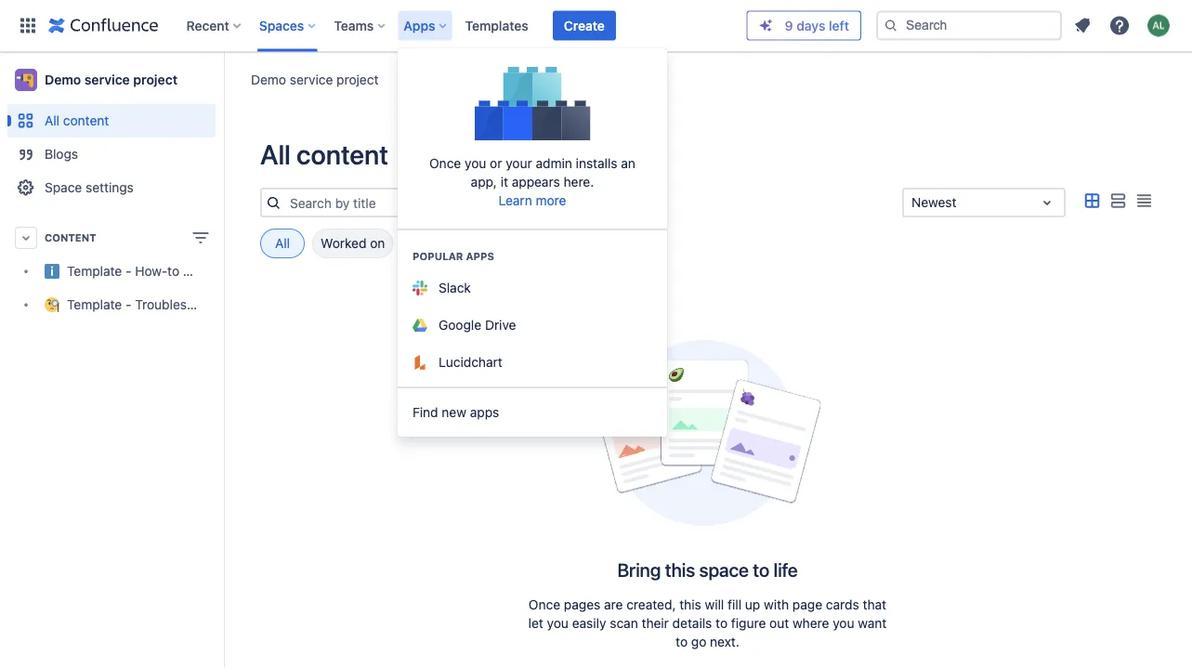 Task type: locate. For each thing, give the bounding box(es) containing it.
bring
[[617, 558, 661, 580]]

- inside template - how-to guide link
[[125, 263, 131, 279]]

once left "or"
[[429, 156, 461, 171]]

all up all 'button'
[[260, 138, 291, 170]]

how-
[[135, 263, 167, 279]]

template - troubleshooting article link
[[7, 288, 273, 322]]

banner containing recent
[[0, 0, 1192, 52]]

0 horizontal spatial you
[[465, 156, 486, 171]]

1 vertical spatial -
[[125, 297, 131, 312]]

to inside template - how-to guide link
[[167, 263, 179, 279]]

once pages are created, this will fill up with page cards that let you easily scan their details to figure out where you want to go next.
[[528, 597, 887, 650]]

0 vertical spatial apps
[[466, 250, 494, 262]]

- left how-
[[125, 263, 131, 279]]

your profile and preferences image
[[1148, 14, 1170, 37]]

here.
[[564, 174, 594, 190]]

0 horizontal spatial demo
[[45, 72, 81, 87]]

-
[[125, 263, 131, 279], [125, 297, 131, 312]]

premium icon image
[[759, 18, 774, 33]]

you up app,
[[465, 156, 486, 171]]

all inside 'space' element
[[45, 113, 60, 128]]

once inside once pages are created, this will fill up with page cards that let you easily scan their details to figure out where you want to go next.
[[529, 597, 560, 612]]

out
[[769, 616, 789, 631]]

appears
[[512, 174, 560, 190]]

2 template from the top
[[67, 297, 122, 312]]

1 vertical spatial once
[[529, 597, 560, 612]]

service down spaces popup button
[[290, 72, 333, 87]]

group
[[398, 229, 667, 387]]

up
[[745, 597, 760, 612]]

all up blogs
[[45, 113, 60, 128]]

your
[[506, 156, 532, 171]]

tree containing template - how-to guide
[[7, 255, 273, 322]]

content up search by title field
[[297, 138, 388, 170]]

popular apps
[[413, 250, 494, 262]]

all content up blogs
[[45, 113, 109, 128]]

apps inside group
[[466, 250, 494, 262]]

all content
[[45, 113, 109, 128], [260, 138, 388, 170]]

all
[[45, 113, 60, 128], [260, 138, 291, 170], [275, 236, 290, 251]]

- for troubleshooting
[[125, 297, 131, 312]]

0 vertical spatial once
[[429, 156, 461, 171]]

service up all content link
[[84, 72, 130, 87]]

life
[[774, 558, 798, 580]]

admin
[[536, 156, 572, 171]]

0 vertical spatial -
[[125, 263, 131, 279]]

you
[[465, 156, 486, 171], [547, 616, 569, 631], [833, 616, 854, 631]]

2 service from the left
[[84, 72, 130, 87]]

demo service project link
[[7, 61, 216, 98], [251, 70, 379, 89]]

once up the let
[[529, 597, 560, 612]]

spaces
[[259, 18, 304, 33]]

this right bring
[[665, 558, 695, 580]]

- for how-
[[125, 263, 131, 279]]

or
[[490, 156, 502, 171]]

change view image
[[190, 227, 212, 249]]

to up next.
[[716, 616, 728, 631]]

lucidchart
[[439, 354, 503, 370]]

apps
[[466, 250, 494, 262], [470, 405, 499, 420]]

cards image
[[1081, 190, 1103, 212]]

drive
[[485, 317, 516, 333]]

project
[[337, 72, 379, 87], [133, 72, 178, 87]]

you inside once you or your admin installs an app, it appears here. learn more
[[465, 156, 486, 171]]

content button
[[7, 221, 216, 255]]

days
[[797, 18, 825, 33]]

1 horizontal spatial all content
[[260, 138, 388, 170]]

templates
[[465, 18, 529, 33]]

all left worked
[[275, 236, 290, 251]]

once inside once you or your admin installs an app, it appears here. learn more
[[429, 156, 461, 171]]

0 vertical spatial all content
[[45, 113, 109, 128]]

apps up "slack"
[[466, 250, 494, 262]]

1 horizontal spatial demo service project link
[[251, 70, 379, 89]]

1 demo from the left
[[251, 72, 286, 87]]

content inside 'space' element
[[63, 113, 109, 128]]

template
[[67, 263, 122, 279], [67, 297, 122, 312]]

bring this space to life
[[617, 558, 798, 580]]

1 template from the top
[[67, 263, 122, 279]]

0 horizontal spatial once
[[429, 156, 461, 171]]

0 vertical spatial template
[[67, 263, 122, 279]]

lucidchartapp logo image
[[413, 355, 427, 370]]

recent button
[[181, 11, 248, 40]]

0 horizontal spatial service
[[84, 72, 130, 87]]

troubleshooting
[[135, 297, 232, 312]]

1 horizontal spatial content
[[297, 138, 388, 170]]

all content up search by title field
[[260, 138, 388, 170]]

0 horizontal spatial demo service project
[[45, 72, 178, 87]]

demo
[[251, 72, 286, 87], [45, 72, 81, 87]]

demo service project up all content link
[[45, 72, 178, 87]]

tree inside 'space' element
[[7, 255, 273, 322]]

0 vertical spatial content
[[63, 113, 109, 128]]

2 project from the left
[[133, 72, 178, 87]]

1 horizontal spatial demo service project
[[251, 72, 379, 87]]

2 - from the top
[[125, 297, 131, 312]]

you down cards
[[833, 616, 854, 631]]

project up all content link
[[133, 72, 178, 87]]

demo service project link down spaces popup button
[[251, 70, 379, 89]]

1 vertical spatial this
[[679, 597, 701, 612]]

teams button
[[328, 11, 392, 40]]

guide
[[183, 263, 216, 279]]

0 vertical spatial all
[[45, 113, 60, 128]]

on
[[370, 236, 385, 251]]

2 vertical spatial all
[[275, 236, 290, 251]]

- down template - how-to guide
[[125, 297, 131, 312]]

template - how-to guide link
[[7, 255, 216, 288]]

create
[[564, 18, 605, 33]]

group containing slack
[[398, 229, 667, 387]]

1 horizontal spatial service
[[290, 72, 333, 87]]

1 horizontal spatial you
[[547, 616, 569, 631]]

slackforatlassianapp logo image
[[413, 281, 427, 295]]

left
[[829, 18, 849, 33]]

popular
[[413, 250, 463, 262]]

demo service project link up all content link
[[7, 61, 216, 98]]

demo right collapse sidebar "icon"
[[251, 72, 286, 87]]

space
[[45, 180, 82, 195]]

template down the content 'dropdown button'
[[67, 263, 122, 279]]

banner
[[0, 0, 1192, 52]]

None text field
[[912, 193, 915, 212]]

once
[[429, 156, 461, 171], [529, 597, 560, 612]]

content up blogs
[[63, 113, 109, 128]]

1 vertical spatial all content
[[260, 138, 388, 170]]

template down template - how-to guide link
[[67, 297, 122, 312]]

an
[[621, 156, 636, 171]]

Search by title field
[[284, 190, 467, 216]]

find new apps
[[413, 405, 499, 420]]

apps right new
[[470, 405, 499, 420]]

to left 'guide'
[[167, 263, 179, 279]]

demo service project down spaces popup button
[[251, 72, 379, 87]]

2 demo service project from the left
[[45, 72, 178, 87]]

demo service project
[[251, 72, 379, 87], [45, 72, 178, 87]]

1 horizontal spatial once
[[529, 597, 560, 612]]

all inside 'button'
[[275, 236, 290, 251]]

- inside template - troubleshooting article link
[[125, 297, 131, 312]]

this
[[665, 558, 695, 580], [679, 597, 701, 612]]

1 horizontal spatial project
[[337, 72, 379, 87]]

1 horizontal spatial demo
[[251, 72, 286, 87]]

global element
[[11, 0, 747, 52]]

create link
[[553, 11, 616, 40]]

you right the let
[[547, 616, 569, 631]]

demo up all content link
[[45, 72, 81, 87]]

teams
[[334, 18, 374, 33]]

project down teams dropdown button
[[337, 72, 379, 87]]

this up the details
[[679, 597, 701, 612]]

1 vertical spatial template
[[67, 297, 122, 312]]

0 horizontal spatial content
[[63, 113, 109, 128]]

0 horizontal spatial project
[[133, 72, 178, 87]]

space settings
[[45, 180, 134, 195]]

to
[[167, 263, 179, 279], [753, 558, 769, 580], [716, 616, 728, 631], [676, 634, 688, 650]]

service
[[290, 72, 333, 87], [84, 72, 130, 87]]

1 - from the top
[[125, 263, 131, 279]]

tree
[[7, 255, 273, 322]]

space
[[699, 558, 749, 580]]

2 demo from the left
[[45, 72, 81, 87]]

search image
[[884, 18, 899, 33]]

recent
[[186, 18, 229, 33]]

compact list image
[[1133, 190, 1155, 212]]

confluence image
[[48, 14, 158, 37], [48, 14, 158, 37]]

content
[[63, 113, 109, 128], [297, 138, 388, 170]]

0 horizontal spatial all content
[[45, 113, 109, 128]]



Task type: vqa. For each thing, say whether or not it's contained in the screenshot.
the leftmost Demo service project "Link"
yes



Task type: describe. For each thing, give the bounding box(es) containing it.
all content inside all content link
[[45, 113, 109, 128]]

project inside 'space' element
[[133, 72, 178, 87]]

starred button
[[401, 229, 462, 258]]

help icon image
[[1109, 14, 1131, 37]]

0 vertical spatial this
[[665, 558, 695, 580]]

once for once pages are created, this will fill up with page cards that let you easily scan their details to figure out where you want to go next.
[[529, 597, 560, 612]]

are
[[604, 597, 623, 612]]

slack button
[[398, 269, 667, 307]]

slack
[[439, 280, 471, 295]]

app,
[[471, 174, 497, 190]]

blogs
[[45, 146, 78, 162]]

demo service project inside 'space' element
[[45, 72, 178, 87]]

apps button
[[398, 11, 454, 40]]

googledriveapp logo image
[[413, 319, 427, 332]]

to left life
[[753, 558, 769, 580]]

learn more link
[[499, 193, 566, 208]]

where
[[793, 616, 829, 631]]

this inside once pages are created, this will fill up with page cards that let you easily scan their details to figure out where you want to go next.
[[679, 597, 701, 612]]

0 horizontal spatial demo service project link
[[7, 61, 216, 98]]

worked on
[[321, 236, 385, 251]]

space element
[[0, 52, 273, 668]]

with
[[764, 597, 789, 612]]

notification icon image
[[1071, 14, 1094, 37]]

page
[[793, 597, 822, 612]]

find new apps link
[[398, 394, 667, 431]]

service inside 'space' element
[[84, 72, 130, 87]]

templates link
[[459, 11, 534, 40]]

that
[[863, 597, 887, 612]]

their
[[642, 616, 669, 631]]

list image
[[1107, 190, 1129, 212]]

worked on button
[[312, 229, 393, 258]]

template for template - troubleshooting article
[[67, 297, 122, 312]]

pages
[[564, 597, 601, 612]]

1 vertical spatial apps
[[470, 405, 499, 420]]

demo inside 'space' element
[[45, 72, 81, 87]]

2 horizontal spatial you
[[833, 616, 854, 631]]

once you or your admin installs an app, it appears here. learn more
[[429, 156, 636, 208]]

let
[[528, 616, 543, 631]]

next.
[[710, 634, 740, 650]]

fill
[[728, 597, 742, 612]]

learn
[[499, 193, 532, 208]]

to left "go" at right bottom
[[676, 634, 688, 650]]

open image
[[1036, 191, 1058, 214]]

space settings link
[[7, 171, 216, 204]]

template - how-to guide
[[67, 263, 216, 279]]

will
[[705, 597, 724, 612]]

lucidchart link
[[398, 344, 667, 381]]

1 demo service project from the left
[[251, 72, 379, 87]]

Search field
[[876, 11, 1062, 40]]

9 days left
[[785, 18, 849, 33]]

template - troubleshooting article
[[67, 297, 273, 312]]

9
[[785, 18, 793, 33]]

settings
[[86, 180, 134, 195]]

once for once you or your admin installs an app, it appears here. learn more
[[429, 156, 461, 171]]

starred
[[409, 236, 454, 251]]

created,
[[627, 597, 676, 612]]

more
[[536, 193, 566, 208]]

easily
[[572, 616, 606, 631]]

apps
[[404, 18, 435, 33]]

google drive
[[439, 317, 516, 333]]

details
[[672, 616, 712, 631]]

collapse sidebar image
[[203, 61, 243, 98]]

1 vertical spatial content
[[297, 138, 388, 170]]

all content link
[[7, 104, 216, 138]]

go
[[691, 634, 707, 650]]

content
[[45, 232, 96, 244]]

spaces button
[[253, 11, 323, 40]]

new
[[442, 405, 466, 420]]

it
[[501, 174, 508, 190]]

cards
[[826, 597, 859, 612]]

1 project from the left
[[337, 72, 379, 87]]

figure
[[731, 616, 766, 631]]

9 days left button
[[748, 12, 860, 39]]

article
[[236, 297, 273, 312]]

google
[[439, 317, 481, 333]]

1 vertical spatial all
[[260, 138, 291, 170]]

scan
[[610, 616, 638, 631]]

blogs link
[[7, 138, 216, 171]]

template for template - how-to guide
[[67, 263, 122, 279]]

appswitcher icon image
[[17, 14, 39, 37]]

worked
[[321, 236, 367, 251]]

all button
[[260, 229, 305, 258]]

installs
[[576, 156, 618, 171]]

want
[[858, 616, 887, 631]]

1 service from the left
[[290, 72, 333, 87]]

find
[[413, 405, 438, 420]]

google drive link
[[398, 307, 667, 344]]

newest
[[912, 195, 957, 210]]



